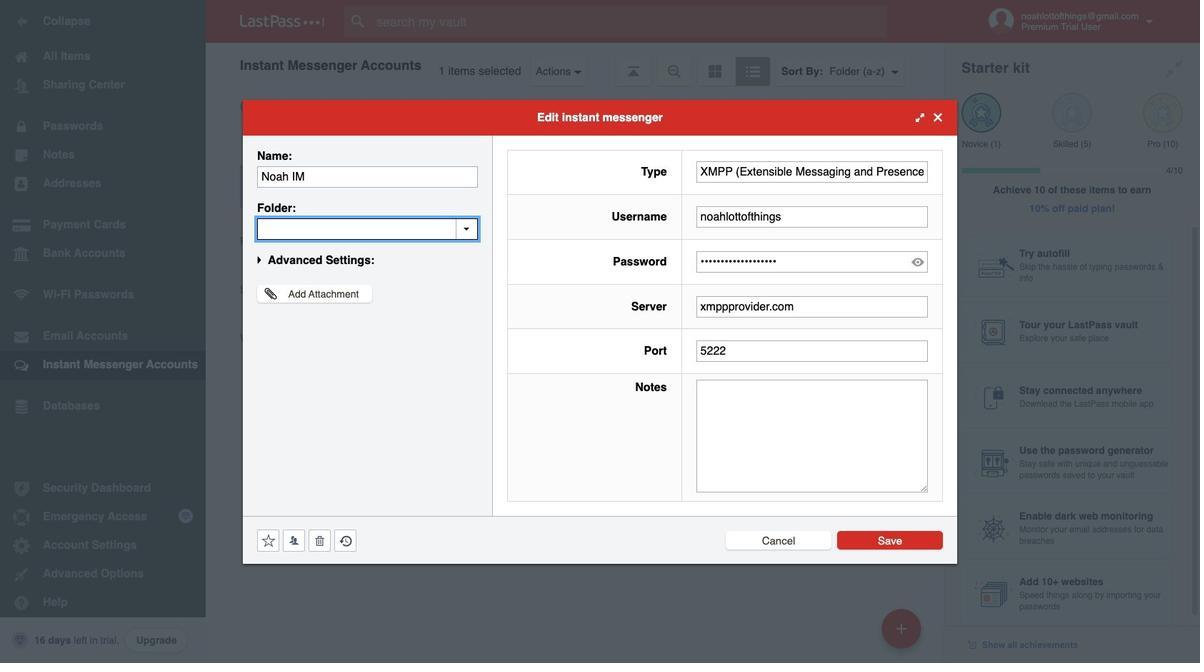 Task type: describe. For each thing, give the bounding box(es) containing it.
vault options navigation
[[206, 43, 944, 86]]

search my vault text field
[[344, 6, 915, 37]]

lastpass image
[[240, 15, 324, 28]]

main navigation navigation
[[0, 0, 206, 664]]



Task type: locate. For each thing, give the bounding box(es) containing it.
new item navigation
[[876, 605, 930, 664]]

None text field
[[257, 218, 478, 240], [696, 341, 928, 362], [696, 380, 928, 493], [257, 218, 478, 240], [696, 341, 928, 362], [696, 380, 928, 493]]

Search search field
[[344, 6, 915, 37]]

None text field
[[696, 162, 928, 183], [257, 166, 478, 188], [696, 206, 928, 228], [696, 296, 928, 318], [696, 162, 928, 183], [257, 166, 478, 188], [696, 206, 928, 228], [696, 296, 928, 318]]

new item image
[[896, 624, 906, 634]]

dialog
[[243, 100, 957, 564]]

None password field
[[696, 251, 928, 273]]



